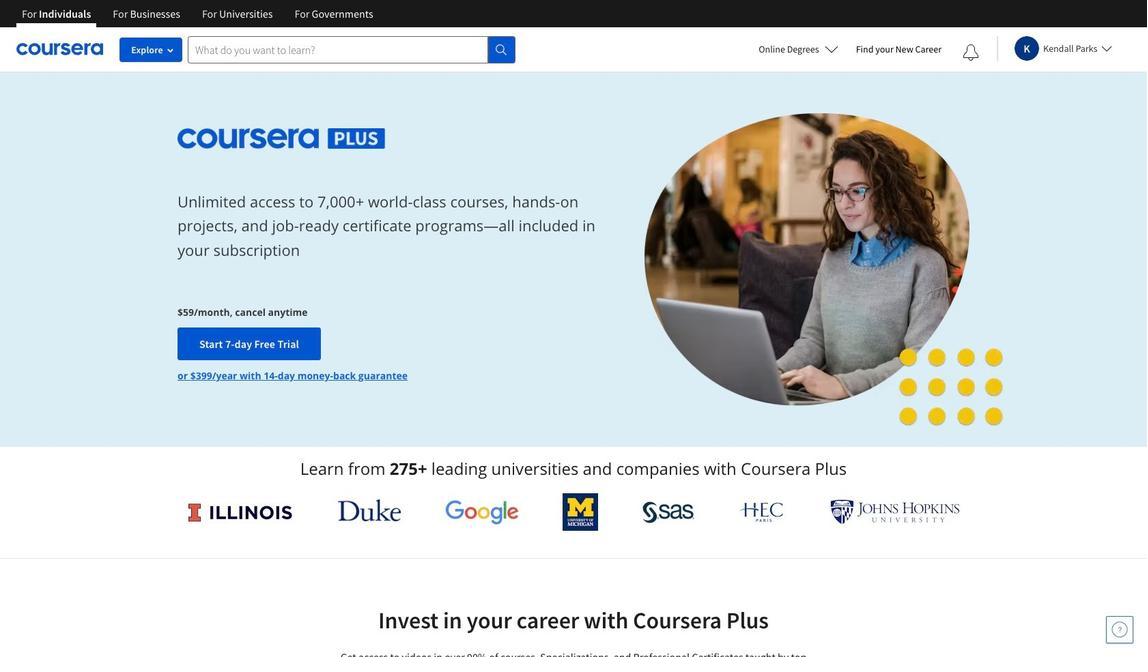 Task type: describe. For each thing, give the bounding box(es) containing it.
coursera plus image
[[178, 128, 385, 149]]

duke university image
[[338, 500, 401, 522]]

university of michigan image
[[563, 494, 598, 531]]

help center image
[[1112, 622, 1128, 638]]

banner navigation
[[11, 0, 384, 27]]

sas image
[[642, 502, 694, 523]]



Task type: locate. For each thing, give the bounding box(es) containing it.
What do you want to learn? text field
[[188, 36, 488, 63]]

university of illinois at urbana-champaign image
[[187, 502, 294, 523]]

coursera image
[[16, 38, 103, 60]]

None search field
[[188, 36, 516, 63]]

google image
[[445, 500, 519, 525]]

johns hopkins university image
[[830, 500, 960, 525]]

hec paris image
[[738, 498, 786, 526]]



Task type: vqa. For each thing, say whether or not it's contained in the screenshot.
first Data from the right
no



